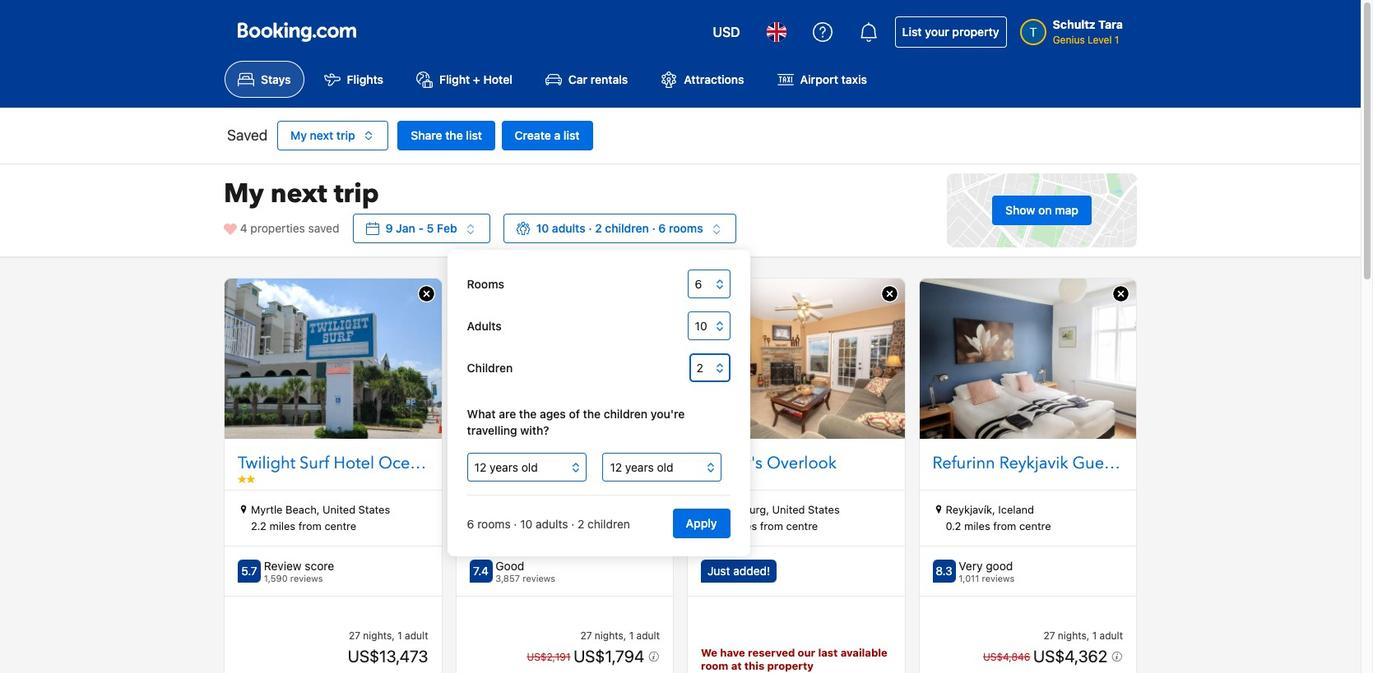 Task type: locate. For each thing, give the bounding box(es) containing it.
level
[[1088, 34, 1112, 46]]

0 horizontal spatial 6
[[467, 518, 474, 532]]

0 vertical spatial my next trip
[[290, 129, 355, 143]]

1 horizontal spatial rooms
[[669, 222, 703, 236]]

1 vertical spatial 6
[[467, 518, 474, 532]]

0 horizontal spatial united
[[323, 504, 356, 517]]

3 rated element from the left
[[959, 560, 1015, 575]]

2 27 from the left
[[580, 630, 592, 643]]

4 from from the left
[[993, 520, 1016, 533]]

0 horizontal spatial property
[[767, 660, 814, 673]]

rated element containing review score
[[264, 560, 334, 575]]

2 horizontal spatial 27
[[1044, 630, 1055, 643]]

share the list
[[411, 129, 482, 143]]

list inside 'button'
[[466, 129, 482, 143]]

0 horizontal spatial list
[[466, 129, 482, 143]]

hotel for surf
[[334, 453, 374, 475]]

0 vertical spatial children
[[605, 222, 649, 236]]

1 vertical spatial next
[[270, 176, 327, 213]]

4 properties saved
[[240, 222, 339, 236]]

1 centre from the left
[[325, 520, 356, 533]]

adult up us$13,473
[[405, 630, 428, 643]]

booking.com online hotel reservations image
[[238, 22, 356, 42]]

1 vertical spatial 10
[[520, 518, 533, 532]]

last
[[818, 647, 838, 660]]

0 vertical spatial trip
[[336, 129, 355, 143]]

scored  7.4 element
[[469, 561, 492, 584]]

0 vertical spatial rooms
[[669, 222, 703, 236]]

2 horizontal spatial nights,
[[1058, 630, 1090, 643]]

property right your
[[952, 25, 999, 39]]

adult up us$4,362
[[1100, 630, 1123, 643]]

1 united from the left
[[323, 504, 356, 517]]

1 vertical spatial hotel
[[334, 453, 374, 475]]

trip inside "button"
[[336, 129, 355, 143]]

1 horizontal spatial reviews
[[523, 574, 555, 584]]

from
[[298, 520, 322, 533], [530, 520, 553, 533], [760, 520, 783, 533], [993, 520, 1016, 533]]

hotel right '+'
[[483, 73, 513, 87]]

attractions
[[684, 73, 744, 87]]

hotel
[[483, 73, 513, 87], [334, 453, 374, 475]]

0 horizontal spatial 27 nights, 1 adult
[[580, 630, 660, 643]]

apply
[[686, 517, 717, 531]]

my next trip down flights link
[[290, 129, 355, 143]]

1 up us$1,794
[[629, 630, 634, 643]]

0 horizontal spatial 27
[[349, 630, 360, 643]]

centre down iceland
[[1019, 520, 1051, 533]]

1 horizontal spatial adult
[[636, 630, 660, 643]]

1 horizontal spatial rated element
[[496, 560, 555, 575]]

tara
[[1099, 17, 1123, 31]]

next
[[310, 129, 333, 143], [270, 176, 327, 213]]

2 reviews from the left
[[523, 574, 555, 584]]

3 centre from the left
[[786, 520, 818, 533]]

miles right 0.6 at the bottom
[[501, 520, 527, 533]]

1 horizontal spatial list
[[564, 129, 580, 143]]

0 vertical spatial next
[[310, 129, 333, 143]]

trip up saved
[[334, 176, 379, 213]]

property right this
[[767, 660, 814, 673]]

1 vertical spatial 2
[[578, 518, 584, 532]]

3 reviews from the left
[[982, 574, 1015, 584]]

2 rated element from the left
[[496, 560, 555, 575]]

1 vertical spatial property
[[767, 660, 814, 673]]

27 nights, 1 adult us$13,473
[[348, 630, 428, 666]]

from down iceland
[[993, 520, 1016, 533]]

1 down tara
[[1115, 34, 1119, 46]]

list right share
[[466, 129, 482, 143]]

refurinn reykjavik guesthouse
[[933, 453, 1163, 475]]

stays
[[261, 73, 291, 87]]

flight
[[439, 73, 470, 87]]

2 horizontal spatial the
[[583, 408, 601, 421]]

smoky's overlook link
[[701, 453, 891, 476]]

the right share
[[445, 129, 463, 143]]

miles down gatlinburg,
[[731, 520, 757, 533]]

0 horizontal spatial states
[[358, 504, 390, 517]]

2 27 nights, 1 adult from the left
[[1044, 630, 1123, 643]]

my
[[290, 129, 307, 143], [224, 176, 264, 213]]

2 horizontal spatial adult
[[1100, 630, 1123, 643]]

nights, up us$4,362
[[1058, 630, 1090, 643]]

myrtle beach, united states
[[251, 504, 390, 517]]

0 horizontal spatial hotel
[[334, 453, 374, 475]]

3 27 from the left
[[1044, 630, 1055, 643]]

1 reviews from the left
[[290, 574, 323, 584]]

3 miles from the left
[[731, 520, 757, 533]]

saved
[[308, 222, 339, 236]]

united up 2.1 miles from centre
[[772, 504, 805, 517]]

2.1 miles from centre
[[714, 520, 818, 533]]

1 vertical spatial adults
[[536, 518, 568, 532]]

smoky's
[[701, 453, 763, 475]]

1 vertical spatial children
[[604, 408, 648, 421]]

from down beach,
[[298, 520, 322, 533]]

1 horizontal spatial hotel
[[483, 73, 513, 87]]

2 nights, from the left
[[595, 630, 626, 643]]

27 up us$4,362
[[1044, 630, 1055, 643]]

nights, up us$13,473
[[363, 630, 395, 643]]

from  1,590 reviews element
[[264, 574, 334, 584]]

lodge
[[652, 453, 700, 475]]

our
[[798, 647, 816, 660]]

0 vertical spatial 2
[[595, 222, 602, 236]]

the right of
[[583, 408, 601, 421]]

my next trip up 4 properties saved
[[224, 176, 379, 213]]

1 inside 27 nights, 1 adult us$13,473
[[398, 630, 402, 643]]

nights, inside 27 nights, 1 adult us$13,473
[[363, 630, 395, 643]]

iceland
[[998, 504, 1034, 517]]

2 list from the left
[[564, 129, 580, 143]]

property
[[952, 25, 999, 39], [767, 660, 814, 673]]

trip
[[336, 129, 355, 143], [334, 176, 379, 213]]

refurinn reykjavik guesthouse link
[[933, 453, 1163, 476]]

rated element containing good
[[496, 560, 555, 575]]

united right beach,
[[323, 504, 356, 517]]

1 vertical spatial my
[[224, 176, 264, 213]]

flights link
[[311, 61, 397, 98]]

reviews right 1,590
[[290, 574, 323, 584]]

a
[[554, 129, 561, 143]]

from for 5.7
[[298, 520, 322, 533]]

miles down myrtle
[[269, 520, 295, 533]]

0 horizontal spatial 2
[[578, 518, 584, 532]]

james
[[524, 453, 572, 475]]

my inside "button"
[[290, 129, 307, 143]]

attractions link
[[648, 61, 757, 98]]

show on map
[[1006, 203, 1079, 217]]

1 27 from the left
[[349, 630, 360, 643]]

the up with?
[[519, 408, 537, 421]]

centre down sidney james mountain lodge link
[[556, 520, 588, 533]]

next inside my next trip "button"
[[310, 129, 333, 143]]

sidney
[[469, 453, 520, 475]]

list right the 'a'
[[564, 129, 580, 143]]

2 vertical spatial children
[[588, 518, 630, 532]]

review
[[264, 560, 302, 574]]

8.3
[[936, 565, 953, 579]]

1 horizontal spatial my
[[290, 129, 307, 143]]

property inside we have reserved our last available room at this property
[[767, 660, 814, 673]]

next up 4 properties saved
[[270, 176, 327, 213]]

car
[[568, 73, 588, 87]]

0 vertical spatial my
[[290, 129, 307, 143]]

us$1,794
[[574, 647, 648, 666]]

list for create a list
[[564, 129, 580, 143]]

1 horizontal spatial 6
[[659, 222, 666, 236]]

beach,
[[286, 504, 320, 517]]

miles for 5.7
[[269, 520, 295, 533]]

1 vertical spatial rooms
[[477, 518, 511, 532]]

0 horizontal spatial rated element
[[264, 560, 334, 575]]

the inside 'share the list' 'button'
[[445, 129, 463, 143]]

from down gatlinburg, united states
[[760, 520, 783, 533]]

4 miles from the left
[[964, 520, 990, 533]]

1 horizontal spatial states
[[808, 504, 840, 517]]

1 miles from the left
[[269, 520, 295, 533]]

children
[[467, 361, 513, 375]]

adult for us$1,794
[[636, 630, 660, 643]]

twilight surf hotel ocean front
[[238, 453, 471, 475]]

2 horizontal spatial reviews
[[982, 574, 1015, 584]]

9 jan - 5 feb
[[385, 222, 457, 236]]

the
[[445, 129, 463, 143], [519, 408, 537, 421], [583, 408, 601, 421]]

reviews inside 8.3 very good 1,011 reviews
[[982, 574, 1015, 584]]

1 horizontal spatial 10
[[536, 222, 549, 236]]

1 up us$13,473
[[398, 630, 402, 643]]

0 horizontal spatial reviews
[[290, 574, 323, 584]]

car rentals link
[[532, 61, 641, 98]]

1 from from the left
[[298, 520, 322, 533]]

list your property link
[[895, 16, 1007, 48]]

0 vertical spatial 10
[[536, 222, 549, 236]]

rooms
[[669, 222, 703, 236], [477, 518, 511, 532]]

1 horizontal spatial nights,
[[595, 630, 626, 643]]

4 centre from the left
[[1019, 520, 1051, 533]]

twilight surf hotel ocean front link
[[238, 453, 471, 476]]

children
[[605, 222, 649, 236], [604, 408, 648, 421], [588, 518, 630, 532]]

states down twilight surf hotel ocean front link
[[358, 504, 390, 517]]

what
[[467, 408, 496, 421]]

miles
[[269, 520, 295, 533], [501, 520, 527, 533], [731, 520, 757, 533], [964, 520, 990, 533]]

children inside what are the ages of the children you're travelling with?
[[604, 408, 648, 421]]

2 horizontal spatial rated element
[[959, 560, 1015, 575]]

1 horizontal spatial the
[[519, 408, 537, 421]]

my next trip
[[290, 129, 355, 143], [224, 176, 379, 213]]

0 horizontal spatial nights,
[[363, 630, 395, 643]]

from right 0.6 at the bottom
[[530, 520, 553, 533]]

my right saved
[[290, 129, 307, 143]]

airport taxis link
[[764, 61, 880, 98]]

stays link
[[225, 61, 304, 98]]

adult up us$1,794
[[636, 630, 660, 643]]

myrtle
[[251, 504, 283, 517]]

0.6
[[483, 520, 498, 533]]

1 states from the left
[[358, 504, 390, 517]]

5.7 review score 1,590 reviews
[[241, 560, 334, 584]]

centre down myrtle beach, united states
[[325, 520, 356, 533]]

2 adult from the left
[[636, 630, 660, 643]]

list inside button
[[564, 129, 580, 143]]

27 nights, 1 adult for us$1,794
[[580, 630, 660, 643]]

0 horizontal spatial the
[[445, 129, 463, 143]]

good
[[496, 560, 524, 574]]

2 from from the left
[[530, 520, 553, 533]]

8.3 very good 1,011 reviews
[[936, 560, 1015, 584]]

share
[[411, 129, 442, 143]]

my next trip button
[[277, 121, 388, 151]]

states down overlook
[[808, 504, 840, 517]]

1 horizontal spatial united
[[772, 504, 805, 517]]

1 adult from the left
[[405, 630, 428, 643]]

next down flights link
[[310, 129, 333, 143]]

just added!
[[708, 565, 770, 579]]

27 nights, 1 adult up us$1,794
[[580, 630, 660, 643]]

nights, up us$1,794
[[595, 630, 626, 643]]

3 adult from the left
[[1100, 630, 1123, 643]]

1 27 nights, 1 adult from the left
[[580, 630, 660, 643]]

centre for just added!
[[786, 520, 818, 533]]

7.4
[[473, 565, 489, 579]]

my up 4
[[224, 176, 264, 213]]

1 rated element from the left
[[264, 560, 334, 575]]

trip down flights link
[[336, 129, 355, 143]]

1 horizontal spatial property
[[952, 25, 999, 39]]

1 horizontal spatial 27
[[580, 630, 592, 643]]

ages
[[540, 408, 566, 421]]

reviews inside the 5.7 review score 1,590 reviews
[[290, 574, 323, 584]]

0 horizontal spatial my
[[224, 176, 264, 213]]

0 vertical spatial 6
[[659, 222, 666, 236]]

nights, for us$1,794
[[595, 630, 626, 643]]

are
[[499, 408, 516, 421]]

us$4,362
[[1033, 647, 1112, 666]]

3 nights, from the left
[[1058, 630, 1090, 643]]

0 horizontal spatial 10
[[520, 518, 533, 532]]

show
[[1006, 203, 1035, 217]]

reviews inside the 7.4 good 3,857 reviews
[[523, 574, 555, 584]]

centre down gatlinburg, united states
[[786, 520, 818, 533]]

reviews right 1,011
[[982, 574, 1015, 584]]

rentals
[[591, 73, 628, 87]]

27 up us$13,473
[[349, 630, 360, 643]]

27 up us$1,794
[[580, 630, 592, 643]]

0 horizontal spatial adult
[[405, 630, 428, 643]]

1 horizontal spatial 27 nights, 1 adult
[[1044, 630, 1123, 643]]

rated element
[[264, 560, 334, 575], [496, 560, 555, 575], [959, 560, 1015, 575]]

create a list
[[515, 129, 580, 143]]

3 from from the left
[[760, 520, 783, 533]]

miles down reykjavík, at bottom
[[964, 520, 990, 533]]

1 nights, from the left
[[363, 630, 395, 643]]

27 nights, 1 adult for us$4,362
[[1044, 630, 1123, 643]]

27 nights, 1 adult up us$4,362
[[1044, 630, 1123, 643]]

create
[[515, 129, 551, 143]]

1 horizontal spatial 2
[[595, 222, 602, 236]]

hotel right surf
[[334, 453, 374, 475]]

0 vertical spatial hotel
[[483, 73, 513, 87]]

reviews right the 3,857
[[523, 574, 555, 584]]

1 list from the left
[[466, 129, 482, 143]]

2 states from the left
[[808, 504, 840, 517]]



Task type: describe. For each thing, give the bounding box(es) containing it.
flights
[[347, 73, 383, 87]]

this
[[744, 660, 765, 673]]

4
[[240, 222, 247, 236]]

1 inside schultz tara genius level 1
[[1115, 34, 1119, 46]]

from  3,857 reviews element
[[496, 574, 555, 584]]

map
[[1055, 203, 1079, 217]]

10 adults                              · 2 children                                           · 6 rooms
[[536, 222, 703, 236]]

7.4 good 3,857 reviews
[[473, 560, 555, 584]]

good
[[986, 560, 1013, 574]]

list for share the list
[[466, 129, 482, 143]]

0 vertical spatial adults
[[552, 222, 586, 236]]

-
[[418, 222, 424, 236]]

2 centre from the left
[[556, 520, 588, 533]]

from  1,011 reviews element
[[959, 574, 1015, 584]]

from for 8.3
[[993, 520, 1016, 533]]

travelling
[[467, 424, 517, 438]]

rated element for james
[[496, 560, 555, 575]]

5.7
[[241, 565, 257, 579]]

1 up us$4,362
[[1092, 630, 1097, 643]]

on
[[1038, 203, 1052, 217]]

27 for us$1,794
[[580, 630, 592, 643]]

centre for 8.3
[[1019, 520, 1051, 533]]

apply button
[[673, 510, 730, 539]]

6 rooms ·  10 adults       · 2 children
[[467, 518, 630, 532]]

1,590
[[264, 574, 288, 584]]

3,857
[[496, 574, 520, 584]]

of
[[569, 408, 580, 421]]

flight + hotel link
[[403, 61, 526, 98]]

reviews for 8.3
[[982, 574, 1015, 584]]

smoky's overlook
[[701, 453, 837, 475]]

2.2
[[251, 520, 266, 533]]

27 inside 27 nights, 1 adult us$13,473
[[349, 630, 360, 643]]

2.1
[[714, 520, 728, 533]]

1 vertical spatial my next trip
[[224, 176, 379, 213]]

2 miles from the left
[[501, 520, 527, 533]]

properties
[[250, 222, 305, 236]]

reykjavík,
[[946, 504, 995, 517]]

reykjavik
[[999, 453, 1068, 475]]

hotel for +
[[483, 73, 513, 87]]

adult for us$4,362
[[1100, 630, 1123, 643]]

genius
[[1053, 34, 1085, 46]]

us$2,191
[[527, 652, 571, 664]]

your
[[925, 25, 949, 39]]

scored  5.7 element
[[238, 561, 261, 584]]

miles for 8.3
[[964, 520, 990, 533]]

2.2 miles from centre
[[251, 520, 356, 533]]

usd button
[[703, 12, 750, 52]]

0 vertical spatial property
[[952, 25, 999, 39]]

reviews for 5.7
[[290, 574, 323, 584]]

share the list button
[[398, 121, 495, 151]]

0 horizontal spatial rooms
[[477, 518, 511, 532]]

reserved
[[748, 647, 795, 660]]

reykjavík, iceland
[[946, 504, 1034, 517]]

refurinn
[[933, 453, 995, 475]]

sidney james mountain lodge
[[469, 453, 700, 475]]

list
[[902, 25, 922, 39]]

adult inside 27 nights, 1 adult us$13,473
[[405, 630, 428, 643]]

rooms
[[467, 278, 504, 291]]

we have reserved our last available room at this property
[[701, 647, 888, 673]]

miles for just added!
[[731, 520, 757, 533]]

guesthouse
[[1072, 453, 1163, 475]]

+
[[473, 73, 480, 87]]

at
[[731, 660, 742, 673]]

my next trip inside "button"
[[290, 129, 355, 143]]

saved
[[227, 127, 268, 144]]

room
[[701, 660, 729, 673]]

us$13,473
[[348, 647, 428, 666]]

taxis
[[841, 73, 867, 87]]

car rentals
[[568, 73, 628, 87]]

show on map button
[[992, 196, 1092, 226]]

what are the ages of the children you're travelling with?
[[467, 408, 685, 438]]

3 stars image
[[469, 476, 496, 484]]

twilight
[[238, 453, 295, 475]]

gatlinburg,
[[714, 504, 769, 517]]

us$4,846
[[983, 652, 1030, 664]]

1,011
[[959, 574, 979, 584]]

have
[[720, 647, 745, 660]]

front
[[432, 453, 471, 475]]

ocean
[[378, 453, 428, 475]]

scored  8.3 element
[[933, 561, 956, 584]]

jan
[[396, 222, 415, 236]]

added!
[[733, 565, 770, 579]]

from for just added!
[[760, 520, 783, 533]]

nights, for us$4,362
[[1058, 630, 1090, 643]]

0.2
[[946, 520, 961, 533]]

rated element containing very good
[[959, 560, 1015, 575]]

9
[[385, 222, 393, 236]]

5
[[427, 222, 434, 236]]

create a list button
[[502, 121, 593, 151]]

surf
[[300, 453, 330, 475]]

rated element for surf
[[264, 560, 334, 575]]

flight + hotel
[[439, 73, 513, 87]]

1 vertical spatial trip
[[334, 176, 379, 213]]

airport
[[800, 73, 838, 87]]

sidney james mountain lodge link
[[469, 453, 700, 476]]

0.2 miles from centre
[[946, 520, 1051, 533]]

score
[[305, 560, 334, 574]]

27 for us$4,362
[[1044, 630, 1055, 643]]

2 stars image
[[238, 476, 255, 484]]

available
[[841, 647, 888, 660]]

centre for 5.7
[[325, 520, 356, 533]]

you're
[[651, 408, 685, 421]]

very
[[959, 560, 983, 574]]

2 united from the left
[[772, 504, 805, 517]]



Task type: vqa. For each thing, say whether or not it's contained in the screenshot.
the bottommost My
yes



